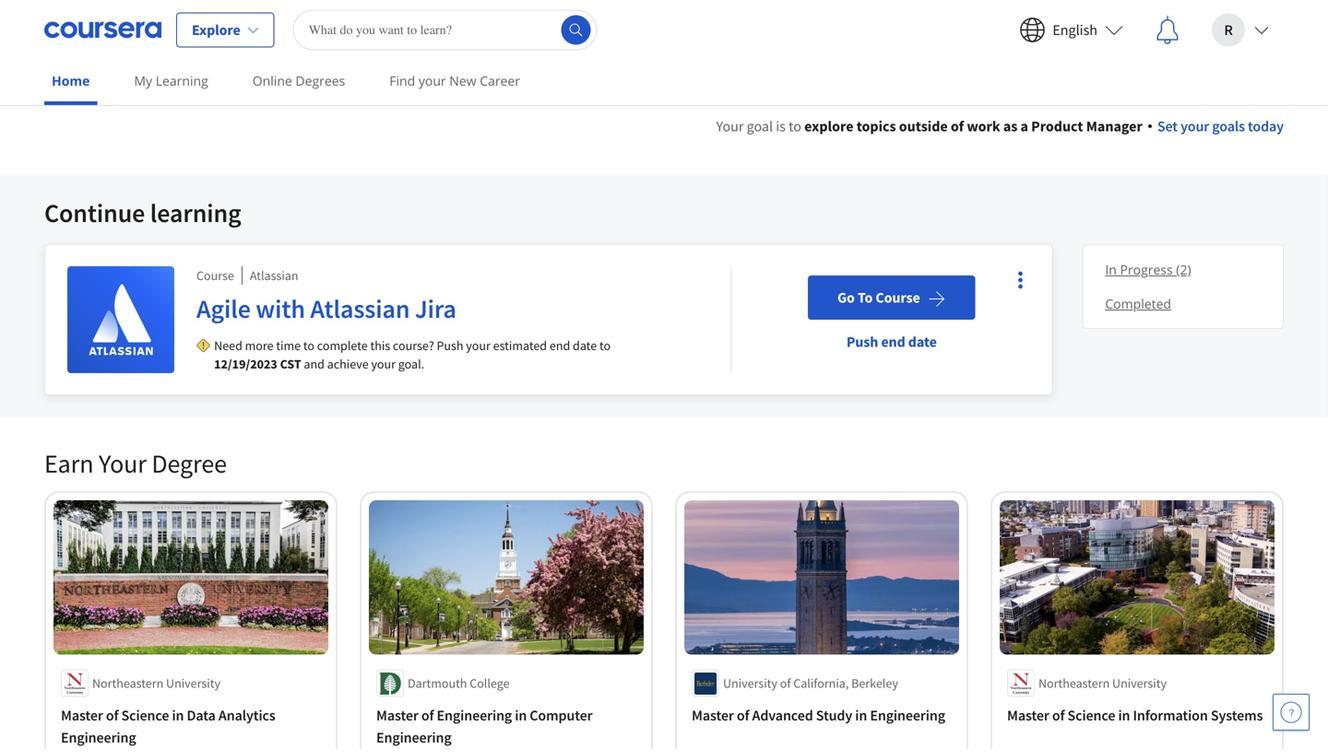 Task type: locate. For each thing, give the bounding box(es) containing it.
0 horizontal spatial science
[[121, 707, 169, 725]]

1 vertical spatial your
[[99, 448, 147, 480]]

1 master from the left
[[61, 707, 103, 725]]

master of science in data analytics engineering
[[61, 707, 275, 748]]

in inside "master of science in data analytics engineering"
[[172, 707, 184, 725]]

0 horizontal spatial course
[[196, 267, 234, 284]]

advanced
[[752, 707, 813, 725]]

university for master of science in data analytics engineering
[[166, 676, 220, 692]]

master of advanced study in engineering link
[[692, 705, 952, 727]]

1 northeastern university from the left
[[92, 676, 220, 692]]

science for information
[[1068, 707, 1115, 725]]

science left information
[[1068, 707, 1115, 725]]

earn your degree collection element
[[33, 418, 1295, 750]]

of
[[951, 117, 964, 136], [780, 676, 791, 692], [106, 707, 118, 725], [421, 707, 434, 725], [737, 707, 749, 725], [1052, 707, 1065, 725]]

agile with atlassian jira link
[[196, 292, 679, 333]]

college
[[470, 676, 510, 692]]

need
[[214, 338, 242, 354]]

find
[[389, 72, 415, 89]]

0 horizontal spatial atlassian
[[250, 267, 298, 284]]

4 in from the left
[[1118, 707, 1130, 725]]

course up agile
[[196, 267, 234, 284]]

set
[[1157, 117, 1178, 136]]

to
[[789, 117, 801, 136], [303, 338, 314, 354], [599, 338, 611, 354]]

1 horizontal spatial northeastern
[[1038, 676, 1110, 692]]

to up and
[[303, 338, 314, 354]]

1 northeastern from the left
[[92, 676, 163, 692]]

study
[[816, 707, 852, 725]]

product
[[1031, 117, 1083, 136]]

master
[[61, 707, 103, 725], [376, 707, 418, 725], [692, 707, 734, 725], [1007, 707, 1049, 725]]

0 horizontal spatial northeastern
[[92, 676, 163, 692]]

your
[[716, 117, 744, 136], [99, 448, 147, 480]]

(2)
[[1176, 261, 1191, 279]]

course inside button
[[876, 289, 920, 307]]

online
[[252, 72, 292, 89]]

2 horizontal spatial university
[[1112, 676, 1167, 692]]

2 northeastern university from the left
[[1038, 676, 1167, 692]]

end
[[881, 333, 905, 351], [550, 338, 570, 354]]

1 horizontal spatial push
[[846, 333, 878, 351]]

push end date button
[[832, 320, 952, 364]]

set your goals today
[[1157, 117, 1284, 136]]

atlassian up with
[[250, 267, 298, 284]]

to right is
[[789, 117, 801, 136]]

and
[[304, 356, 325, 373]]

push inside button
[[846, 333, 878, 351]]

main content containing continue learning
[[0, 93, 1328, 750]]

systems
[[1211, 707, 1263, 725]]

1 horizontal spatial date
[[908, 333, 937, 351]]

engineering
[[437, 707, 512, 725], [870, 707, 945, 725], [61, 729, 136, 748], [376, 729, 452, 748]]

your right set
[[1181, 117, 1209, 136]]

end right estimated
[[550, 338, 570, 354]]

2 science from the left
[[1068, 707, 1115, 725]]

your right earn
[[99, 448, 147, 480]]

degrees
[[295, 72, 345, 89]]

northeastern
[[92, 676, 163, 692], [1038, 676, 1110, 692]]

in left data
[[172, 707, 184, 725]]

university of california, berkeley
[[723, 676, 898, 692]]

2 in from the left
[[515, 707, 527, 725]]

2 master from the left
[[376, 707, 418, 725]]

4 master from the left
[[1007, 707, 1049, 725]]

end down go to course button
[[881, 333, 905, 351]]

coursera image
[[44, 15, 161, 45]]

1 horizontal spatial science
[[1068, 707, 1115, 725]]

northeastern up "master of science in data analytics engineering"
[[92, 676, 163, 692]]

your left estimated
[[466, 338, 491, 354]]

earn your degree
[[44, 448, 227, 480]]

help center image
[[1280, 702, 1302, 724]]

0 horizontal spatial date
[[573, 338, 597, 354]]

more
[[245, 338, 273, 354]]

main content
[[0, 93, 1328, 750]]

1 horizontal spatial atlassian
[[310, 293, 410, 325]]

0 horizontal spatial end
[[550, 338, 570, 354]]

is
[[776, 117, 786, 136]]

master of advanced study in engineering
[[692, 707, 945, 725]]

1 horizontal spatial course
[[876, 289, 920, 307]]

in right study
[[855, 707, 867, 725]]

0 vertical spatial atlassian
[[250, 267, 298, 284]]

manager
[[1086, 117, 1143, 136]]

atlassian up complete
[[310, 293, 410, 325]]

to for is
[[789, 117, 801, 136]]

in left information
[[1118, 707, 1130, 725]]

your down this
[[371, 356, 396, 373]]

line chart image
[[1013, 220, 1035, 243]]

science
[[121, 707, 169, 725], [1068, 707, 1115, 725]]

master inside master of engineering in computer engineering
[[376, 707, 418, 725]]

end inside button
[[881, 333, 905, 351]]

in for master of science in data analytics engineering
[[172, 707, 184, 725]]

university
[[166, 676, 220, 692], [723, 676, 777, 692], [1112, 676, 1167, 692]]

science inside "master of science in data analytics engineering"
[[121, 707, 169, 725]]

push down "agile with atlassian jira" link
[[437, 338, 463, 354]]

push down "to"
[[846, 333, 878, 351]]

0 horizontal spatial your
[[99, 448, 147, 480]]

science left data
[[121, 707, 169, 725]]

0 horizontal spatial university
[[166, 676, 220, 692]]

1 horizontal spatial university
[[723, 676, 777, 692]]

learning
[[150, 197, 241, 229]]

go to course
[[837, 289, 920, 307]]

northeastern university up master of science in information systems
[[1038, 676, 1167, 692]]

set your goals today button
[[1148, 115, 1284, 137]]

your inside dropdown button
[[1181, 117, 1209, 136]]

master inside master of science in information systems link
[[1007, 707, 1049, 725]]

topics
[[857, 117, 896, 136]]

1 horizontal spatial to
[[599, 338, 611, 354]]

university up data
[[166, 676, 220, 692]]

1 vertical spatial atlassian
[[310, 293, 410, 325]]

2 northeastern from the left
[[1038, 676, 1110, 692]]

to right estimated
[[599, 338, 611, 354]]

northeastern university up "master of science in data analytics engineering"
[[92, 676, 220, 692]]

1 horizontal spatial your
[[716, 117, 744, 136]]

0 horizontal spatial to
[[303, 338, 314, 354]]

in progress (2)
[[1105, 261, 1191, 279]]

goal.
[[398, 356, 424, 373]]

in left computer
[[515, 707, 527, 725]]

master inside "master of science in data analytics engineering"
[[61, 707, 103, 725]]

course right "to"
[[876, 289, 920, 307]]

university up master of science in information systems link
[[1112, 676, 1167, 692]]

in for master of engineering in computer engineering
[[515, 707, 527, 725]]

master inside master of advanced study in engineering link
[[692, 707, 734, 725]]

northeastern up master of science in information systems
[[1038, 676, 1110, 692]]

new
[[449, 72, 476, 89]]

3 master from the left
[[692, 707, 734, 725]]

work
[[967, 117, 1000, 136]]

0 horizontal spatial push
[[437, 338, 463, 354]]

your
[[419, 72, 446, 89], [1181, 117, 1209, 136], [466, 338, 491, 354], [371, 356, 396, 373]]

estimated
[[493, 338, 547, 354]]

dartmouth
[[408, 676, 467, 692]]

cst
[[280, 356, 301, 373]]

need more time to complete this course? push your estimated end date to 12/19/2023 cst and achieve your goal.
[[214, 338, 611, 373]]

your left goal
[[716, 117, 744, 136]]

university up advanced
[[723, 676, 777, 692]]

my learning link
[[127, 60, 216, 101]]

course?
[[393, 338, 434, 354]]

atlassian
[[250, 267, 298, 284], [310, 293, 410, 325]]

None search field
[[293, 10, 597, 50]]

1 vertical spatial course
[[876, 289, 920, 307]]

find your new career
[[389, 72, 520, 89]]

more option for agile with atlassian jira image
[[1007, 267, 1033, 293]]

date right estimated
[[573, 338, 597, 354]]

1 horizontal spatial northeastern university
[[1038, 676, 1167, 692]]

career
[[480, 72, 520, 89]]

analytics
[[218, 707, 275, 725]]

in progress (2) link
[[1098, 253, 1268, 287]]

push inside need more time to complete this course? push your estimated end date to 12/19/2023 cst and achieve your goal.
[[437, 338, 463, 354]]

to for time
[[303, 338, 314, 354]]

1 science from the left
[[121, 707, 169, 725]]

0 vertical spatial course
[[196, 267, 234, 284]]

date down go to course button
[[908, 333, 937, 351]]

0 horizontal spatial northeastern university
[[92, 676, 220, 692]]

of inside master of engineering in computer engineering
[[421, 707, 434, 725]]

master for master of advanced study in engineering
[[692, 707, 734, 725]]

in
[[172, 707, 184, 725], [515, 707, 527, 725], [855, 707, 867, 725], [1118, 707, 1130, 725]]

science for data
[[121, 707, 169, 725]]

in inside master of engineering in computer engineering
[[515, 707, 527, 725]]

1 university from the left
[[166, 676, 220, 692]]

explore button
[[176, 12, 275, 47]]

1 horizontal spatial end
[[881, 333, 905, 351]]

northeastern university
[[92, 676, 220, 692], [1038, 676, 1167, 692]]

master of engineering in computer engineering
[[376, 707, 593, 748]]

2 horizontal spatial to
[[789, 117, 801, 136]]

master of engineering in computer engineering link
[[376, 705, 636, 749]]

3 university from the left
[[1112, 676, 1167, 692]]

course
[[196, 267, 234, 284], [876, 289, 920, 307]]

university for master of science in information systems
[[1112, 676, 1167, 692]]

1 in from the left
[[172, 707, 184, 725]]

of inside "master of science in data analytics engineering"
[[106, 707, 118, 725]]

push
[[846, 333, 878, 351], [437, 338, 463, 354]]



Task type: vqa. For each thing, say whether or not it's contained in the screenshot.
R at the right of the page
yes



Task type: describe. For each thing, give the bounding box(es) containing it.
agile
[[196, 293, 251, 325]]

achieve
[[327, 356, 369, 373]]

with
[[256, 293, 305, 325]]

time
[[276, 338, 301, 354]]

your right find
[[419, 72, 446, 89]]

of for master of engineering in computer engineering
[[421, 707, 434, 725]]

3 in from the left
[[855, 707, 867, 725]]

my learning
[[134, 72, 208, 89]]

find your new career link
[[382, 60, 528, 101]]

of for master of advanced study in engineering
[[737, 707, 749, 725]]

degree
[[152, 448, 227, 480]]

english
[[1053, 21, 1097, 39]]

engineering inside "master of science in data analytics engineering"
[[61, 729, 136, 748]]

r
[[1224, 21, 1233, 39]]

master for master of science in data analytics engineering
[[61, 707, 103, 725]]

go
[[837, 289, 855, 307]]

northeastern for data
[[92, 676, 163, 692]]

as
[[1003, 117, 1018, 136]]

outside
[[899, 117, 948, 136]]

in
[[1105, 261, 1117, 279]]

completed link
[[1098, 287, 1268, 321]]

explore
[[804, 117, 854, 136]]

continue learning
[[44, 197, 241, 229]]

explore
[[192, 21, 240, 39]]

repeat image
[[1013, 254, 1035, 276]]

r button
[[1197, 0, 1284, 59]]

of for master of science in information systems
[[1052, 707, 1065, 725]]

end inside need more time to complete this course? push your estimated end date to 12/19/2023 cst and achieve your goal.
[[550, 338, 570, 354]]

this
[[370, 338, 390, 354]]

master for master of engineering in computer engineering
[[376, 707, 418, 725]]

berkeley
[[851, 676, 898, 692]]

jira
[[415, 293, 456, 325]]

today
[[1248, 117, 1284, 136]]

go to course button
[[808, 276, 975, 320]]

agile with atlassian jira image
[[67, 267, 174, 374]]

online degrees link
[[245, 60, 353, 101]]

a
[[1021, 117, 1028, 136]]

complete
[[317, 338, 368, 354]]

earn
[[44, 448, 94, 480]]

to
[[858, 289, 873, 307]]

2 university from the left
[[723, 676, 777, 692]]

home link
[[44, 60, 97, 105]]

smile image
[[1013, 287, 1035, 309]]

progress
[[1120, 261, 1173, 279]]

of for master of science in data analytics engineering
[[106, 707, 118, 725]]

push end date
[[846, 333, 937, 351]]

northeastern for information
[[1038, 676, 1110, 692]]

english button
[[1005, 0, 1138, 59]]

completed
[[1105, 295, 1171, 313]]

goal
[[747, 117, 773, 136]]

computer
[[530, 707, 593, 725]]

agile with atlassian jira
[[196, 293, 456, 325]]

date inside button
[[908, 333, 937, 351]]

online degrees
[[252, 72, 345, 89]]

of for university of california, berkeley
[[780, 676, 791, 692]]

northeastern university for information
[[1038, 676, 1167, 692]]

your goal is to explore topics outside of work as a product manager
[[716, 117, 1143, 136]]

12/19/2023
[[214, 356, 277, 373]]

goals
[[1212, 117, 1245, 136]]

california,
[[793, 676, 849, 692]]

northeastern university for data
[[92, 676, 220, 692]]

master of science in data analytics engineering link
[[61, 705, 321, 749]]

master for master of science in information systems
[[1007, 707, 1049, 725]]

my
[[134, 72, 152, 89]]

dartmouth college
[[408, 676, 510, 692]]

data
[[187, 707, 216, 725]]

learning
[[156, 72, 208, 89]]

0 vertical spatial your
[[716, 117, 744, 136]]

What do you want to learn? text field
[[293, 10, 597, 50]]

date inside need more time to complete this course? push your estimated end date to 12/19/2023 cst and achieve your goal.
[[573, 338, 597, 354]]

master of science in information systems link
[[1007, 705, 1267, 727]]

continue
[[44, 197, 145, 229]]

information
[[1133, 707, 1208, 725]]

home
[[52, 72, 90, 89]]

master of science in information systems
[[1007, 707, 1263, 725]]

in for master of science in information systems
[[1118, 707, 1130, 725]]



